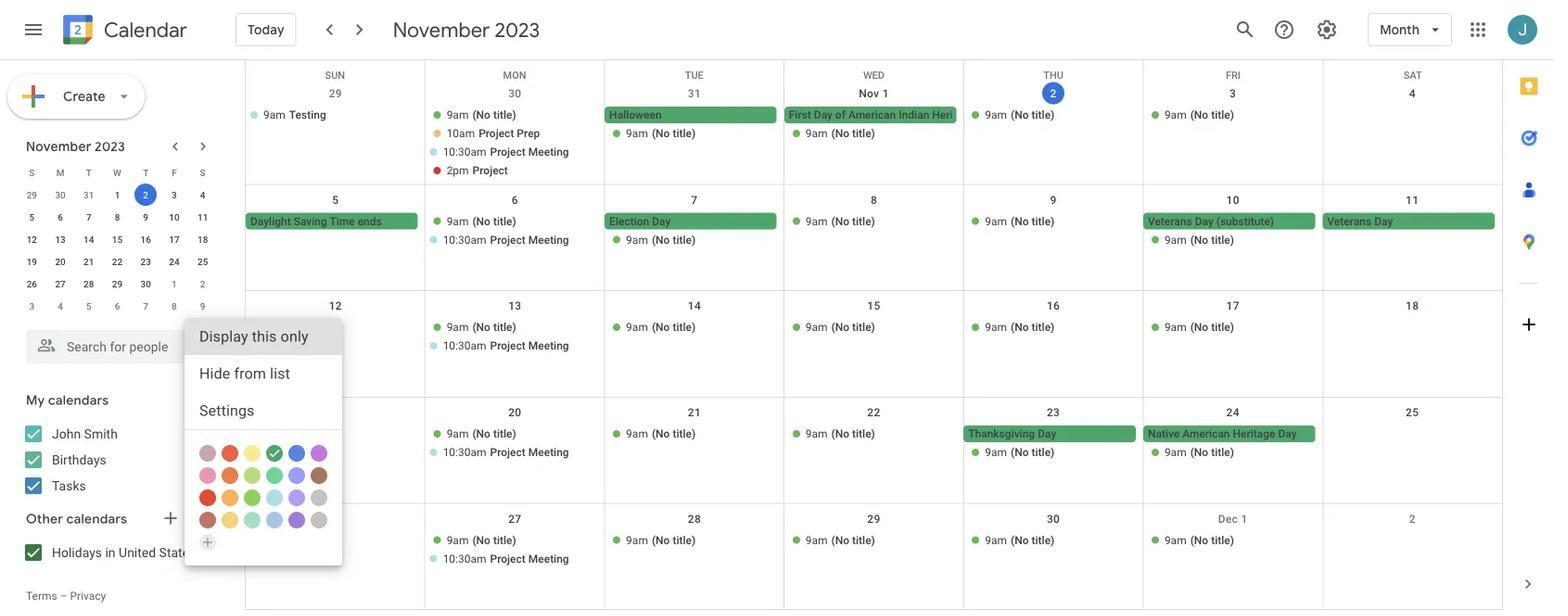 Task type: locate. For each thing, give the bounding box(es) containing it.
nov
[[859, 87, 880, 100]]

0 horizontal spatial november 2023
[[26, 138, 125, 155]]

21
[[84, 256, 94, 267], [688, 406, 701, 419]]

1 vertical spatial 18
[[1406, 300, 1419, 313]]

american down nov 1
[[849, 109, 896, 122]]

1 horizontal spatial november
[[393, 17, 490, 43]]

2 10:30am from the top
[[443, 233, 487, 246]]

12 up 19 element
[[27, 234, 37, 245]]

1 vertical spatial 7
[[86, 211, 91, 223]]

privacy link
[[70, 590, 106, 603]]

1 horizontal spatial heritage
[[1233, 427, 1276, 440]]

2 horizontal spatial 9
[[1050, 193, 1057, 206]]

1 menu item from the top
[[185, 318, 342, 355]]

2 vertical spatial 5
[[86, 301, 91, 312]]

1 vertical spatial 13
[[508, 300, 522, 313]]

11 for november 2023
[[198, 211, 208, 223]]

lavender, set calendar color menu item
[[288, 467, 305, 484]]

3 10:30am from the top
[[443, 340, 487, 353]]

veterans
[[1148, 215, 1192, 228], [1328, 215, 1372, 228]]

10
[[1227, 193, 1240, 206], [169, 211, 180, 223]]

tue
[[685, 70, 704, 81]]

1 meeting from the top
[[528, 146, 569, 159]]

1 vertical spatial 19
[[329, 406, 342, 419]]

7 up election day 'button'
[[691, 193, 698, 206]]

2 vertical spatial 8
[[172, 301, 177, 312]]

6
[[512, 193, 518, 206], [58, 211, 63, 223], [115, 301, 120, 312]]

0 vertical spatial 3
[[1230, 87, 1237, 100]]

1 vertical spatial 9
[[143, 211, 148, 223]]

23 up 30 element
[[141, 256, 151, 267]]

1 horizontal spatial 2023
[[495, 17, 540, 43]]

8 for november 2023
[[115, 211, 120, 223]]

privacy
[[70, 590, 106, 603]]

2 horizontal spatial 5
[[332, 193, 339, 206]]

9am (no title)
[[447, 109, 516, 122], [985, 109, 1055, 122], [1165, 109, 1235, 122], [626, 127, 696, 140], [806, 127, 875, 140], [447, 215, 516, 228], [806, 215, 875, 228], [985, 215, 1055, 228], [626, 233, 696, 246], [1165, 233, 1235, 246], [447, 321, 516, 334], [626, 321, 696, 334], [806, 321, 875, 334], [985, 321, 1055, 334], [1165, 321, 1235, 334], [447, 427, 516, 440], [626, 427, 696, 440], [806, 427, 875, 440], [985, 446, 1055, 459], [1165, 446, 1235, 459], [447, 534, 516, 547], [626, 534, 696, 547], [806, 534, 875, 547], [985, 534, 1055, 547], [1165, 534, 1235, 547]]

calendars inside dropdown button
[[66, 511, 127, 528]]

day
[[814, 109, 833, 122], [652, 215, 671, 228], [1195, 215, 1214, 228], [1375, 215, 1393, 228], [1038, 427, 1057, 440], [1279, 427, 1297, 440]]

2 meeting from the top
[[528, 233, 569, 246]]

calendars for my calendars
[[48, 392, 109, 409]]

row
[[246, 60, 1503, 81], [246, 79, 1503, 185], [18, 161, 217, 184], [18, 184, 217, 206], [246, 185, 1503, 291], [18, 206, 217, 228], [18, 228, 217, 250], [18, 250, 217, 273], [18, 273, 217, 295], [246, 291, 1503, 398], [18, 295, 217, 317], [246, 398, 1503, 504], [246, 504, 1503, 610]]

23 up thanksgiving day button
[[1047, 406, 1060, 419]]

1 horizontal spatial 9
[[200, 301, 205, 312]]

11 inside "november 2023" grid
[[198, 211, 208, 223]]

day inside button
[[1038, 427, 1057, 440]]

t
[[86, 167, 92, 178], [143, 167, 149, 178]]

0 horizontal spatial 28
[[84, 278, 94, 289]]

10:30am for 6
[[443, 233, 487, 246]]

add custom color menu item
[[199, 534, 216, 551]]

23 element
[[135, 250, 157, 273]]

3 menu item from the top
[[185, 392, 342, 429]]

None search field
[[0, 323, 230, 364]]

0 horizontal spatial 5
[[29, 211, 34, 223]]

30 down mon
[[508, 87, 522, 100]]

3
[[1230, 87, 1237, 100], [172, 189, 177, 200], [29, 301, 34, 312]]

0 horizontal spatial 15
[[112, 234, 123, 245]]

0 vertical spatial 28
[[84, 278, 94, 289]]

23 inside grid
[[141, 256, 151, 267]]

1 vertical spatial american
[[1183, 427, 1230, 440]]

1 vertical spatial 6
[[58, 211, 63, 223]]

25
[[198, 256, 208, 267], [1406, 406, 1419, 419]]

row group
[[18, 184, 217, 317]]

calendar heading
[[100, 17, 187, 43]]

15
[[112, 234, 123, 245], [868, 300, 881, 313]]

citron, set calendar color menu item
[[244, 445, 261, 462]]

1 vertical spatial 20
[[508, 406, 522, 419]]

8 up '15' element at the top left of the page
[[115, 211, 120, 223]]

0 vertical spatial month
[[1380, 21, 1420, 38]]

1 vertical spatial 21
[[688, 406, 701, 419]]

1 horizontal spatial 15
[[868, 300, 881, 313]]

other calendars
[[26, 511, 127, 528]]

holidays
[[52, 545, 102, 560]]

day for veterans day
[[1375, 215, 1393, 228]]

20 inside grid
[[508, 406, 522, 419]]

0 vertical spatial 18
[[198, 234, 208, 245]]

31 right october 30 element
[[84, 189, 94, 200]]

veterans day (substitute)
[[1148, 215, 1274, 228]]

pumpkin, set calendar color menu item
[[222, 467, 238, 484]]

smith
[[84, 426, 118, 442]]

cell containing halloween
[[605, 107, 784, 181]]

5 10:30am project meeting from the top
[[443, 552, 569, 565]]

0 vertical spatial american
[[849, 109, 896, 122]]

wisteria, set calendar color menu item
[[288, 490, 305, 506]]

0 vertical spatial 20
[[55, 256, 66, 267]]

0 vertical spatial heritage
[[932, 109, 975, 122]]

american inside native american heritage day button
[[1183, 427, 1230, 440]]

0 vertical spatial 5
[[332, 193, 339, 206]]

5 down 28 element
[[86, 301, 91, 312]]

0 horizontal spatial 16
[[141, 234, 151, 245]]

avocado, set calendar color menu item
[[244, 467, 261, 484]]

10:30am for 20
[[443, 446, 487, 459]]

26 inside row group
[[27, 278, 37, 289]]

7 inside grid
[[691, 193, 698, 206]]

7 up "14" element at the top of the page
[[86, 211, 91, 223]]

meeting for 20
[[528, 446, 569, 459]]

–
[[60, 590, 67, 603]]

2pm
[[447, 164, 469, 177]]

heritage right indian
[[932, 109, 975, 122]]

1 vertical spatial 25
[[1406, 406, 1419, 419]]

calendar
[[104, 17, 187, 43]]

31
[[688, 87, 701, 100], [84, 189, 94, 200]]

calendar element
[[59, 11, 187, 52]]

18 down 11 element
[[198, 234, 208, 245]]

heritage up dec 1
[[1233, 427, 1276, 440]]

radicchio, set calendar color menu item
[[199, 445, 216, 462]]

6 up 13 'element'
[[58, 211, 63, 223]]

22 element
[[106, 250, 128, 273]]

7 for sun
[[691, 193, 698, 206]]

0 vertical spatial november 2023
[[393, 17, 540, 43]]

title)
[[493, 109, 516, 122], [1032, 109, 1055, 122], [1212, 109, 1235, 122], [673, 127, 696, 140], [852, 127, 875, 140], [493, 215, 516, 228], [852, 215, 875, 228], [1032, 215, 1055, 228], [673, 233, 696, 246], [1212, 233, 1235, 246], [493, 321, 516, 334], [673, 321, 696, 334], [852, 321, 875, 334], [1032, 321, 1055, 334], [1212, 321, 1235, 334], [493, 427, 516, 440], [673, 427, 696, 440], [852, 427, 875, 440], [1032, 446, 1055, 459], [1212, 446, 1235, 459], [493, 534, 516, 547], [673, 534, 696, 547], [852, 534, 875, 547], [1032, 534, 1055, 547], [1212, 534, 1235, 547]]

2 vertical spatial 6
[[115, 301, 120, 312]]

1 inside "element"
[[172, 278, 177, 289]]

8
[[871, 193, 877, 206], [115, 211, 120, 223], [172, 301, 177, 312]]

2023
[[495, 17, 540, 43], [95, 138, 125, 155]]

calendars up in
[[66, 511, 127, 528]]

heritage inside button
[[1233, 427, 1276, 440]]

10 up veterans day (substitute) 'button'
[[1227, 193, 1240, 206]]

21 element
[[78, 250, 100, 273]]

1 veterans from the left
[[1148, 215, 1192, 228]]

my calendars list
[[4, 419, 230, 501]]

calendars inside dropdown button
[[48, 392, 109, 409]]

4 down sat
[[1410, 87, 1416, 100]]

0 horizontal spatial 24
[[169, 256, 180, 267]]

12 down daylight saving time ends button on the left of page
[[329, 300, 342, 313]]

1 vertical spatial 10
[[169, 211, 180, 223]]

1 horizontal spatial 18
[[1406, 300, 1419, 313]]

meeting for 13
[[528, 340, 569, 353]]

0 horizontal spatial 14
[[84, 234, 94, 245]]

calendars for other calendars
[[66, 511, 127, 528]]

16 element
[[135, 228, 157, 250]]

27 inside grid
[[508, 512, 522, 525]]

day for thanksgiving day
[[1038, 427, 1057, 440]]

2 horizontal spatial 7
[[691, 193, 698, 206]]

31 down tue
[[688, 87, 701, 100]]

2 horizontal spatial 4
[[1410, 87, 1416, 100]]

november 2023
[[393, 17, 540, 43], [26, 138, 125, 155]]

0 vertical spatial 17
[[169, 234, 180, 245]]

5 inside grid
[[332, 193, 339, 206]]

24 up native american heritage day button
[[1227, 406, 1240, 419]]

0 vertical spatial 15
[[112, 234, 123, 245]]

10:30am for 27
[[443, 552, 487, 565]]

1 horizontal spatial 22
[[868, 406, 881, 419]]

13 inside 13 'element'
[[55, 234, 66, 245]]

holidays in united states
[[52, 545, 196, 560]]

1 vertical spatial heritage
[[1233, 427, 1276, 440]]

cell containing first day of american indian heritage month
[[784, 107, 1010, 181]]

8 for sun
[[871, 193, 877, 206]]

0 vertical spatial 12
[[27, 234, 37, 245]]

3 for 1
[[172, 189, 177, 200]]

16
[[141, 234, 151, 245], [1047, 300, 1060, 313]]

1 t from the left
[[86, 167, 92, 178]]

7 for november 2023
[[86, 211, 91, 223]]

6 down 'prep'
[[512, 193, 518, 206]]

27
[[55, 278, 66, 289], [508, 512, 522, 525]]

grid containing 2
[[245, 60, 1503, 610]]

heritage
[[932, 109, 975, 122], [1233, 427, 1276, 440]]

29
[[329, 87, 342, 100], [27, 189, 37, 200], [112, 278, 123, 289], [868, 512, 881, 525]]

3 meeting from the top
[[528, 340, 569, 353]]

december 5 element
[[78, 295, 100, 317]]

2pm project
[[447, 164, 508, 177]]

2023 up mon
[[495, 17, 540, 43]]

1 horizontal spatial 25
[[1406, 406, 1419, 419]]

7
[[691, 193, 698, 206], [86, 211, 91, 223], [143, 301, 148, 312]]

5 up daylight saving time ends button on the left of page
[[332, 193, 339, 206]]

heritage inside 'button'
[[932, 109, 975, 122]]

10 inside "november 2023" grid
[[169, 211, 180, 223]]

2023 up w
[[95, 138, 125, 155]]

8 down december 1 "element" at the top of page
[[172, 301, 177, 312]]

basil, set calendar color menu item
[[266, 445, 283, 462]]

december 2 element
[[192, 273, 214, 295]]

0 horizontal spatial 18
[[198, 234, 208, 245]]

26 inside grid
[[329, 512, 342, 525]]

18
[[198, 234, 208, 245], [1406, 300, 1419, 313]]

first day of american indian heritage month button
[[784, 107, 1010, 123]]

8 inside grid
[[871, 193, 877, 206]]

indian
[[899, 109, 930, 122]]

23
[[141, 256, 151, 267], [1047, 406, 1060, 419]]

4 up 11 element
[[200, 189, 205, 200]]

16 inside "november 2023" grid
[[141, 234, 151, 245]]

28 inside "november 2023" grid
[[84, 278, 94, 289]]

halloween button
[[605, 107, 777, 123]]

14
[[84, 234, 94, 245], [688, 300, 701, 313]]

1 up december 8 element
[[172, 278, 177, 289]]

0 horizontal spatial 25
[[198, 256, 208, 267]]

27 inside 27 element
[[55, 278, 66, 289]]

1
[[883, 87, 889, 100], [115, 189, 120, 200], [172, 278, 177, 289], [1241, 512, 1248, 525]]

3 inside the 'december 3' element
[[29, 301, 34, 312]]

meeting
[[528, 146, 569, 159], [528, 233, 569, 246], [528, 340, 569, 353], [528, 446, 569, 459], [528, 552, 569, 565]]

native
[[1148, 427, 1180, 440]]

time
[[330, 215, 355, 228]]

5 up 12 element
[[29, 211, 34, 223]]

26 up the 'december 3' element
[[27, 278, 37, 289]]

grid
[[245, 60, 1503, 610]]

2 menu item from the top
[[185, 355, 342, 392]]

1 horizontal spatial 21
[[688, 406, 701, 419]]

veterans inside button
[[1328, 215, 1372, 228]]

9 for november 2023
[[143, 211, 148, 223]]

17 down veterans day (substitute) 'button'
[[1227, 300, 1240, 313]]

birch, set calendar color menu item
[[311, 512, 327, 529]]

6 down "29" element
[[115, 301, 120, 312]]

add other calendars image
[[161, 509, 180, 528]]

first day of american indian heritage month
[[789, 109, 1010, 122]]

1 vertical spatial 24
[[1227, 406, 1240, 419]]

10 inside grid
[[1227, 193, 1240, 206]]

1 vertical spatial 27
[[508, 512, 522, 525]]

5 meeting from the top
[[528, 552, 569, 565]]

0 horizontal spatial 19
[[27, 256, 37, 267]]

terms link
[[26, 590, 57, 603]]

0 horizontal spatial heritage
[[932, 109, 975, 122]]

8 down first day of american indian heritage month 'button'
[[871, 193, 877, 206]]

6 inside grid
[[512, 193, 518, 206]]

2 horizontal spatial 8
[[871, 193, 877, 206]]

2 cell
[[132, 184, 160, 206]]

0 vertical spatial 9
[[1050, 193, 1057, 206]]

1 down w
[[115, 189, 120, 200]]

american inside first day of american indian heritage month 'button'
[[849, 109, 896, 122]]

1 horizontal spatial november 2023
[[393, 17, 540, 43]]

1 horizontal spatial 6
[[115, 301, 120, 312]]

17 inside grid
[[1227, 300, 1240, 313]]

veterans inside 'button'
[[1148, 215, 1192, 228]]

31 for 1
[[84, 189, 94, 200]]

testing
[[289, 109, 326, 122]]

project
[[479, 127, 514, 140], [490, 146, 526, 159], [473, 164, 508, 177], [490, 233, 526, 246], [490, 340, 526, 353], [490, 446, 526, 459], [490, 552, 526, 565]]

november 2023 up m
[[26, 138, 125, 155]]

dec 1
[[1218, 512, 1248, 525]]

main drawer image
[[22, 19, 45, 41]]

1 vertical spatial month
[[978, 109, 1010, 122]]

18 element
[[192, 228, 214, 250]]

24 down 17 element
[[169, 256, 180, 267]]

9
[[1050, 193, 1057, 206], [143, 211, 148, 223], [200, 301, 205, 312]]

0 vertical spatial 6
[[512, 193, 518, 206]]

5 10:30am from the top
[[443, 552, 487, 565]]

0 horizontal spatial 10
[[169, 211, 180, 223]]

25 inside grid
[[1406, 406, 1419, 419]]

menu item
[[185, 318, 342, 355], [185, 355, 342, 392], [185, 392, 342, 429]]

1 vertical spatial 28
[[688, 512, 701, 525]]

0 horizontal spatial veterans
[[1148, 215, 1192, 228]]

election day
[[609, 215, 671, 228]]

s
[[29, 167, 35, 178], [200, 167, 206, 178]]

14 down election day 'button'
[[688, 300, 701, 313]]

today button
[[236, 7, 297, 52]]

1 horizontal spatial 20
[[508, 406, 522, 419]]

24 element
[[163, 250, 185, 273]]

13 element
[[49, 228, 71, 250]]

18 down veterans day button
[[1406, 300, 1419, 313]]

birthdays
[[52, 452, 106, 467]]

4 10:30am from the top
[[443, 446, 487, 459]]

14 up 21 element
[[84, 234, 94, 245]]

20 element
[[49, 250, 71, 273]]

1 horizontal spatial 24
[[1227, 406, 1240, 419]]

november 2023 up mon
[[393, 17, 540, 43]]

11 up veterans day button
[[1406, 193, 1419, 206]]

1 horizontal spatial 10
[[1227, 193, 1240, 206]]

5
[[332, 193, 339, 206], [29, 211, 34, 223], [86, 301, 91, 312]]

tab list
[[1504, 60, 1555, 558]]

0 horizontal spatial t
[[86, 167, 92, 178]]

26 for 1
[[27, 278, 37, 289]]

0 horizontal spatial 3
[[29, 301, 34, 312]]

1 horizontal spatial 31
[[688, 87, 701, 100]]

american right native
[[1183, 427, 1230, 440]]

1 vertical spatial november
[[26, 138, 91, 155]]

1 horizontal spatial month
[[1380, 21, 1420, 38]]

1 horizontal spatial t
[[143, 167, 149, 178]]

0 horizontal spatial 20
[[55, 256, 66, 267]]

1 10:30am project meeting from the top
[[443, 146, 569, 159]]

20 inside grid
[[55, 256, 66, 267]]

1 horizontal spatial 16
[[1047, 300, 1060, 313]]

26 right birch, set calendar color menu item
[[329, 512, 342, 525]]

12 inside row group
[[27, 234, 37, 245]]

month
[[1380, 21, 1420, 38], [978, 109, 1010, 122]]

4 10:30am project meeting from the top
[[443, 446, 569, 459]]

2 veterans from the left
[[1328, 215, 1372, 228]]

4 for nov 1
[[1410, 87, 1416, 100]]

cell containing thanksgiving day
[[964, 426, 1144, 463]]

project for 30
[[479, 127, 514, 140]]

s up october 29 element
[[29, 167, 35, 178]]

cell
[[425, 107, 605, 181], [605, 107, 784, 181], [784, 107, 1010, 181], [425, 213, 605, 250], [605, 213, 784, 250], [1144, 213, 1323, 250], [246, 319, 425, 356], [425, 319, 605, 356], [246, 426, 425, 463], [425, 426, 605, 463], [964, 426, 1144, 463], [1144, 426, 1323, 463], [1323, 426, 1503, 463], [246, 532, 425, 569], [425, 532, 605, 569]]

17 down the 10 element
[[169, 234, 180, 245]]

10 up 17 element
[[169, 211, 180, 223]]

month up sat
[[1380, 21, 1420, 38]]

10 for sun
[[1227, 193, 1240, 206]]

3 10:30am project meeting from the top
[[443, 340, 569, 353]]

0 vertical spatial 8
[[871, 193, 877, 206]]

project for 27
[[490, 552, 526, 565]]

0 horizontal spatial 2023
[[95, 138, 125, 155]]

0 vertical spatial 16
[[141, 234, 151, 245]]

calendars
[[48, 392, 109, 409], [66, 511, 127, 528]]

(no
[[472, 109, 491, 122], [1011, 109, 1029, 122], [1191, 109, 1209, 122], [652, 127, 670, 140], [832, 127, 850, 140], [472, 215, 491, 228], [832, 215, 850, 228], [1011, 215, 1029, 228], [652, 233, 670, 246], [1191, 233, 1209, 246], [472, 321, 491, 334], [652, 321, 670, 334], [832, 321, 850, 334], [1011, 321, 1029, 334], [1191, 321, 1209, 334], [472, 427, 491, 440], [652, 427, 670, 440], [832, 427, 850, 440], [1011, 446, 1029, 459], [1191, 446, 1209, 459], [472, 534, 491, 547], [652, 534, 670, 547], [832, 534, 850, 547], [1011, 534, 1029, 547], [1191, 534, 1209, 547]]

4
[[1410, 87, 1416, 100], [200, 189, 205, 200], [58, 301, 63, 312]]

9 for sun
[[1050, 193, 1057, 206]]

1 horizontal spatial veterans
[[1328, 215, 1372, 228]]

2 horizontal spatial 6
[[512, 193, 518, 206]]

2
[[1050, 87, 1057, 100], [143, 189, 148, 200], [200, 278, 205, 289], [1410, 512, 1416, 525]]

7 down 30 element
[[143, 301, 148, 312]]

1 vertical spatial 23
[[1047, 406, 1060, 419]]

day for veterans day (substitute)
[[1195, 215, 1214, 228]]

0 horizontal spatial 22
[[112, 256, 123, 267]]

9 inside grid
[[1050, 193, 1057, 206]]

dec
[[1218, 512, 1238, 525]]

17 inside "november 2023" grid
[[169, 234, 180, 245]]

1 horizontal spatial 28
[[688, 512, 701, 525]]

24
[[169, 256, 180, 267], [1227, 406, 1240, 419]]

27 for 1
[[55, 278, 66, 289]]

united
[[119, 545, 156, 560]]

4 meeting from the top
[[528, 446, 569, 459]]

1 vertical spatial 15
[[868, 300, 881, 313]]

my calendars
[[26, 392, 109, 409]]

12 inside grid
[[329, 300, 342, 313]]

26
[[27, 278, 37, 289], [329, 512, 342, 525]]

month right indian
[[978, 109, 1010, 122]]

0 horizontal spatial american
[[849, 109, 896, 122]]

t up 2 cell
[[143, 167, 149, 178]]

4 down 27 element at the top of the page
[[58, 301, 63, 312]]

31 for nov 1
[[688, 87, 701, 100]]

3 for nov 1
[[1230, 87, 1237, 100]]

0 vertical spatial 27
[[55, 278, 66, 289]]

3 down f
[[172, 189, 177, 200]]

s right f
[[200, 167, 206, 178]]

cell containing election day
[[605, 213, 784, 250]]

native american heritage day button
[[1144, 426, 1316, 442]]

calendars up john smith
[[48, 392, 109, 409]]

1 vertical spatial 12
[[329, 300, 342, 313]]

0 horizontal spatial 23
[[141, 256, 151, 267]]

1 horizontal spatial 27
[[508, 512, 522, 525]]

3 down the 26 element
[[29, 301, 34, 312]]

november
[[393, 17, 490, 43], [26, 138, 91, 155]]

4 inside grid
[[1410, 87, 1416, 100]]

0 horizontal spatial 8
[[115, 211, 120, 223]]

31 inside "november 2023" grid
[[84, 189, 94, 200]]

10:30am
[[443, 146, 487, 159], [443, 233, 487, 246], [443, 340, 487, 353], [443, 446, 487, 459], [443, 552, 487, 565]]

fri
[[1226, 70, 1241, 81]]

0 vertical spatial 31
[[688, 87, 701, 100]]

1 horizontal spatial 3
[[172, 189, 177, 200]]

22
[[112, 256, 123, 267], [868, 406, 881, 419]]

t up october 31 element
[[86, 167, 92, 178]]

0 horizontal spatial 12
[[27, 234, 37, 245]]

0 horizontal spatial 27
[[55, 278, 66, 289]]

30
[[508, 87, 522, 100], [55, 189, 66, 200], [141, 278, 151, 289], [1047, 512, 1060, 525]]

1 vertical spatial calendars
[[66, 511, 127, 528]]

0 horizontal spatial month
[[978, 109, 1010, 122]]

3 down fri
[[1230, 87, 1237, 100]]

my calendars button
[[4, 386, 230, 416]]

1 vertical spatial 16
[[1047, 300, 1060, 313]]

2 10:30am project meeting from the top
[[443, 233, 569, 246]]

11
[[1406, 193, 1419, 206], [198, 211, 208, 223]]

28 inside grid
[[688, 512, 701, 525]]

19 inside grid
[[329, 406, 342, 419]]

11 up 18 element
[[198, 211, 208, 223]]



Task type: describe. For each thing, give the bounding box(es) containing it.
meeting for 27
[[528, 552, 569, 565]]

saving
[[294, 215, 327, 228]]

15 inside row group
[[112, 234, 123, 245]]

15 element
[[106, 228, 128, 250]]

15 inside grid
[[868, 300, 881, 313]]

december 7 element
[[135, 295, 157, 317]]

mon
[[503, 70, 526, 81]]

cocoa, set calendar color menu item
[[311, 467, 327, 484]]

eucalyptus, set calendar color menu item
[[266, 467, 283, 484]]

5 for november 2023
[[29, 211, 34, 223]]

22 inside "november 2023" grid
[[112, 256, 123, 267]]

m
[[56, 167, 64, 178]]

december 3 element
[[21, 295, 43, 317]]

first
[[789, 109, 811, 122]]

cherry blossom, set calendar color menu item
[[199, 467, 216, 484]]

daylight saving time ends
[[250, 215, 382, 228]]

14 inside "november 2023" grid
[[84, 234, 94, 245]]

Search for people text field
[[37, 330, 200, 364]]

27 element
[[49, 273, 71, 295]]

graphite, set calendar color menu item
[[311, 490, 327, 506]]

2 s from the left
[[200, 167, 206, 178]]

1 horizontal spatial 23
[[1047, 406, 1060, 419]]

row group containing 29
[[18, 184, 217, 317]]

project for 13
[[490, 340, 526, 353]]

(substitute)
[[1217, 215, 1274, 228]]

calendar list entry. list box
[[185, 318, 342, 430]]

john smith
[[52, 426, 118, 442]]

october 29 element
[[21, 184, 43, 206]]

daylight saving time ends button
[[246, 213, 418, 230]]

28 for dec 1
[[688, 512, 701, 525]]

30 down thanksgiving day button
[[1047, 512, 1060, 525]]

thanksgiving day
[[969, 427, 1057, 440]]

thanksgiving
[[969, 427, 1035, 440]]

amethyst, set calendar color menu item
[[288, 512, 305, 529]]

tangerine, set calendar color menu item
[[222, 445, 238, 462]]

30 down 23 element on the left top of the page
[[141, 278, 151, 289]]

10:30am project meeting for 27
[[443, 552, 569, 565]]

19 inside 19 element
[[27, 256, 37, 267]]

row containing 2
[[246, 79, 1503, 185]]

thanksgiving day button
[[964, 426, 1136, 442]]

thu
[[1044, 70, 1064, 81]]

project for 20
[[490, 446, 526, 459]]

19 element
[[21, 250, 43, 273]]

meeting inside row
[[528, 146, 569, 159]]

21 inside grid
[[688, 406, 701, 419]]

16 inside grid
[[1047, 300, 1060, 313]]

terms – privacy
[[26, 590, 106, 603]]

settings menu image
[[1316, 19, 1339, 41]]

december 4 element
[[49, 295, 71, 317]]

john
[[52, 426, 81, 442]]

terms
[[26, 590, 57, 603]]

18 inside "november 2023" grid
[[198, 234, 208, 245]]

2 inside cell
[[143, 189, 148, 200]]

mango, set calendar color menu item
[[222, 490, 238, 506]]

tomato, set calendar color menu item
[[199, 490, 216, 506]]

grape, set calendar color menu item
[[311, 445, 327, 462]]

1 vertical spatial november 2023
[[26, 138, 125, 155]]

row containing 3
[[18, 295, 217, 317]]

10am project prep
[[447, 127, 540, 140]]

native american heritage day
[[1148, 427, 1297, 440]]

6 for november 2023
[[58, 211, 63, 223]]

day for election day
[[652, 215, 671, 228]]

0 horizontal spatial 4
[[58, 301, 63, 312]]

december 8 element
[[163, 295, 185, 317]]

veterans for veterans day
[[1328, 215, 1372, 228]]

1 right nov
[[883, 87, 889, 100]]

cell containing native american heritage day
[[1144, 426, 1323, 463]]

30 element
[[135, 273, 157, 295]]

6 for sun
[[512, 193, 518, 206]]

13 inside grid
[[508, 300, 522, 313]]

flamingo, set calendar color menu item
[[199, 512, 216, 529]]

26 for dec 1
[[329, 512, 342, 525]]

pistachio, set calendar color menu item
[[244, 490, 261, 506]]

4 for 1
[[200, 189, 205, 200]]

14 element
[[78, 228, 100, 250]]

create
[[63, 88, 106, 105]]

9am testing
[[263, 109, 326, 122]]

5 inside "element"
[[86, 301, 91, 312]]

wed
[[863, 70, 885, 81]]

october 30 element
[[49, 184, 71, 206]]

day for first day of american indian heritage month
[[814, 109, 833, 122]]

10:30am for 13
[[443, 340, 487, 353]]

project for 6
[[490, 233, 526, 246]]

blueberry, set calendar color menu item
[[288, 445, 305, 462]]

0 vertical spatial 2023
[[495, 17, 540, 43]]

11 for sun
[[1406, 193, 1419, 206]]

10 for november 2023
[[169, 211, 180, 223]]

december 6 element
[[106, 295, 128, 317]]

december 9 element
[[192, 295, 214, 317]]

november 2023 grid
[[18, 161, 217, 317]]

27 for dec 1
[[508, 512, 522, 525]]

create button
[[7, 74, 145, 119]]

0 vertical spatial november
[[393, 17, 490, 43]]

calendar list entry. element
[[185, 318, 342, 566]]

25 element
[[192, 250, 214, 273]]

f
[[172, 167, 177, 178]]

sage, set calendar color menu item
[[244, 512, 261, 529]]

row containing sun
[[246, 60, 1503, 81]]

1 right dec
[[1241, 512, 1248, 525]]

month button
[[1368, 7, 1453, 52]]

meeting for 6
[[528, 233, 569, 246]]

of
[[836, 109, 846, 122]]

my
[[26, 392, 45, 409]]

banana, set calendar color menu item
[[222, 512, 238, 529]]

8 inside december 8 element
[[172, 301, 177, 312]]

21 inside 21 element
[[84, 256, 94, 267]]

25 inside "element"
[[198, 256, 208, 267]]

2 t from the left
[[143, 167, 149, 178]]

1 horizontal spatial 7
[[143, 301, 148, 312]]

2, today element
[[135, 184, 157, 206]]

sun
[[325, 70, 345, 81]]

1 s from the left
[[29, 167, 35, 178]]

28 for 1
[[84, 278, 94, 289]]

daylight
[[250, 215, 291, 228]]

prep
[[517, 127, 540, 140]]

26 element
[[21, 273, 43, 295]]

10 element
[[163, 206, 185, 228]]

10:30am project meeting for 13
[[443, 340, 569, 353]]

5 for sun
[[332, 193, 339, 206]]

2 vertical spatial 9
[[200, 301, 205, 312]]

election
[[609, 215, 649, 228]]

month inside first day of american indian heritage month 'button'
[[978, 109, 1010, 122]]

24 inside grid
[[1227, 406, 1240, 419]]

cell containing veterans day (substitute)
[[1144, 213, 1323, 250]]

halloween
[[609, 109, 662, 122]]

veterans day button
[[1323, 213, 1495, 230]]

veterans for veterans day (substitute)
[[1148, 215, 1192, 228]]

other
[[26, 511, 63, 528]]

month inside month dropdown button
[[1380, 21, 1420, 38]]

states
[[159, 545, 196, 560]]

row containing 29
[[18, 184, 217, 206]]

december 1 element
[[163, 273, 185, 295]]

22 inside grid
[[868, 406, 881, 419]]

sat
[[1404, 70, 1422, 81]]

peacock, set calendar color menu item
[[266, 490, 283, 506]]

24 inside row group
[[169, 256, 180, 267]]

18 inside grid
[[1406, 300, 1419, 313]]

other calendars button
[[4, 505, 230, 534]]

ends
[[358, 215, 382, 228]]

1 vertical spatial 2023
[[95, 138, 125, 155]]

10:30am project meeting for 6
[[443, 233, 569, 246]]

nov 1
[[859, 87, 889, 100]]

12 element
[[21, 228, 43, 250]]

october 31 element
[[78, 184, 100, 206]]

30 down m
[[55, 189, 66, 200]]

11 element
[[192, 206, 214, 228]]

today
[[248, 21, 284, 38]]

1 vertical spatial 14
[[688, 300, 701, 313]]

29 element
[[106, 273, 128, 295]]

w
[[113, 167, 121, 178]]

28 element
[[78, 273, 100, 295]]

1 10:30am from the top
[[443, 146, 487, 159]]

tasks
[[52, 478, 86, 493]]

10am
[[447, 127, 475, 140]]

in
[[105, 545, 116, 560]]

cobalt, set calendar color menu item
[[266, 512, 283, 529]]

veterans day
[[1328, 215, 1393, 228]]

veterans day (substitute) button
[[1144, 213, 1316, 230]]

17 element
[[163, 228, 185, 250]]

10:30am project meeting for 20
[[443, 446, 569, 459]]

election day button
[[605, 213, 777, 230]]

row containing s
[[18, 161, 217, 184]]



Task type: vqa. For each thing, say whether or not it's contained in the screenshot.


